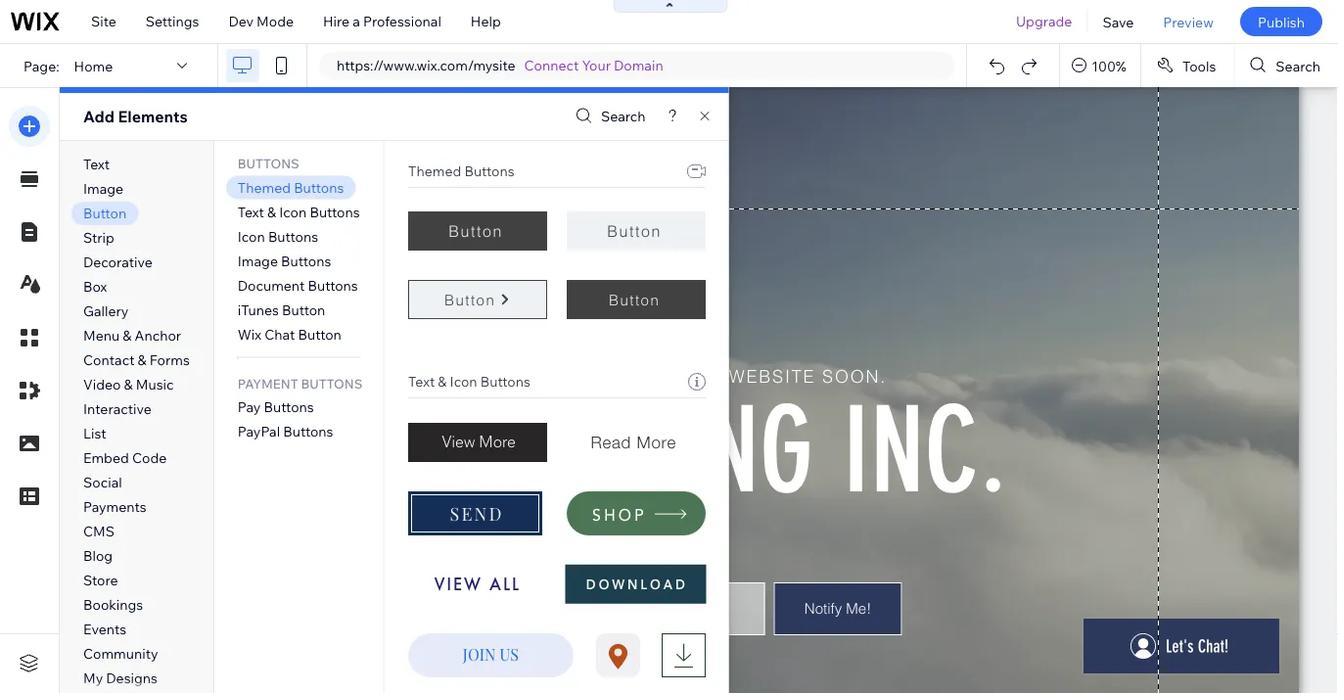 Task type: locate. For each thing, give the bounding box(es) containing it.
help
[[471, 13, 501, 30]]

0 horizontal spatial search
[[601, 108, 646, 125]]

1 vertical spatial text
[[238, 203, 264, 220]]

themed inside buttons themed buttons text & icon buttons icon buttons image buttons document buttons itunes button wix chat button
[[238, 179, 291, 196]]

text for text image button strip decorative box gallery menu & anchor contact & forms video & music interactive list embed code social payments cms blog store bookings events community my designs
[[83, 156, 110, 173]]

document
[[238, 277, 305, 294]]

mode
[[257, 13, 294, 30]]

2 horizontal spatial icon
[[449, 373, 477, 390]]

0 vertical spatial search button
[[1235, 44, 1338, 87]]

text
[[83, 156, 110, 173], [238, 203, 264, 220], [408, 373, 434, 390]]

100% button
[[1060, 44, 1140, 87]]

0 horizontal spatial themed
[[238, 179, 291, 196]]

contact
[[83, 351, 135, 369]]

text for text & icon buttons
[[408, 373, 434, 390]]

0 vertical spatial image
[[83, 180, 124, 197]]

button inside text image button strip decorative box gallery menu & anchor contact & forms video & music interactive list embed code social payments cms blog store bookings events community my designs
[[83, 205, 127, 222]]

site
[[91, 13, 116, 30]]

text & icon buttons
[[408, 373, 530, 390]]

1 horizontal spatial search
[[1276, 57, 1321, 74]]

image
[[83, 180, 124, 197], [238, 252, 278, 269]]

payment buttons pay buttons paypal buttons
[[238, 376, 363, 440]]

professional
[[363, 13, 441, 30]]

search down publish button
[[1276, 57, 1321, 74]]

cms
[[83, 523, 115, 540]]

video
[[83, 376, 121, 393]]

themed
[[408, 163, 461, 180], [238, 179, 291, 196]]

1 horizontal spatial image
[[238, 252, 278, 269]]

button button
[[408, 211, 547, 251], [566, 211, 705, 251], [408, 280, 547, 319], [566, 280, 705, 319]]

paypal
[[238, 423, 280, 440]]

blog
[[83, 547, 113, 564]]

themed buttons
[[408, 163, 514, 180]]

1 horizontal spatial themed
[[408, 163, 461, 180]]

2 horizontal spatial text
[[408, 373, 434, 390]]

icon
[[279, 203, 307, 220], [238, 228, 265, 245], [449, 373, 477, 390]]

0 horizontal spatial search button
[[571, 102, 646, 131]]

dev
[[229, 13, 254, 30]]

0 horizontal spatial text
[[83, 156, 110, 173]]

image inside buttons themed buttons text & icon buttons icon buttons image buttons document buttons itunes button wix chat button
[[238, 252, 278, 269]]

save
[[1103, 13, 1134, 30]]

my
[[83, 670, 103, 687]]

text inside text image button strip decorative box gallery menu & anchor contact & forms video & music interactive list embed code social payments cms blog store bookings events community my designs
[[83, 156, 110, 173]]

2 vertical spatial text
[[408, 373, 434, 390]]

1 vertical spatial image
[[238, 252, 278, 269]]

https://www.wix.com/mysite
[[337, 57, 515, 74]]

0 vertical spatial icon
[[279, 203, 307, 220]]

home
[[74, 57, 113, 74]]

your
[[582, 57, 611, 74]]

1 vertical spatial search
[[601, 108, 646, 125]]

strip
[[83, 229, 114, 246]]

0 vertical spatial text
[[83, 156, 110, 173]]

&
[[267, 203, 276, 220], [123, 327, 132, 344], [138, 351, 147, 369], [437, 373, 446, 390], [124, 376, 133, 393]]

1 vertical spatial icon
[[238, 228, 265, 245]]

1 horizontal spatial icon
[[279, 203, 307, 220]]

search button
[[1235, 44, 1338, 87], [571, 102, 646, 131]]

0 horizontal spatial icon
[[238, 228, 265, 245]]

1 vertical spatial search button
[[571, 102, 646, 131]]

search button down publish
[[1235, 44, 1338, 87]]

tools button
[[1141, 44, 1234, 87]]

buttons
[[238, 156, 299, 172], [464, 163, 514, 180], [294, 179, 344, 196], [310, 203, 360, 220], [268, 228, 318, 245], [281, 252, 331, 269], [308, 277, 358, 294], [480, 373, 530, 390], [301, 376, 363, 392], [264, 398, 314, 416], [283, 423, 333, 440]]

0 horizontal spatial image
[[83, 180, 124, 197]]

& inside buttons themed buttons text & icon buttons icon buttons image buttons document buttons itunes button wix chat button
[[267, 203, 276, 220]]

preview button
[[1149, 0, 1229, 43]]

save button
[[1088, 0, 1149, 43]]

upgrade
[[1016, 13, 1072, 30]]

text inside buttons themed buttons text & icon buttons icon buttons image buttons document buttons itunes button wix chat button
[[238, 203, 264, 220]]

image up strip
[[83, 180, 124, 197]]

payments
[[83, 498, 147, 515]]

1 horizontal spatial search button
[[1235, 44, 1338, 87]]

add elements
[[83, 107, 188, 126]]

1 horizontal spatial text
[[238, 203, 264, 220]]

anchor
[[135, 327, 181, 344]]

image up document
[[238, 252, 278, 269]]

code
[[132, 449, 167, 466]]

search button down your
[[571, 102, 646, 131]]

search down the domain
[[601, 108, 646, 125]]

https://www.wix.com/mysite connect your domain
[[337, 57, 663, 74]]

gallery
[[83, 303, 129, 320]]

list
[[83, 425, 106, 442]]

wix
[[238, 325, 261, 343]]

community
[[83, 645, 158, 662]]

button
[[83, 205, 127, 222], [448, 221, 503, 241], [607, 221, 661, 241], [444, 291, 495, 309], [608, 291, 660, 309], [282, 301, 325, 318], [298, 325, 342, 343]]

search
[[1276, 57, 1321, 74], [601, 108, 646, 125]]



Task type: vqa. For each thing, say whether or not it's contained in the screenshot.
Designs
yes



Task type: describe. For each thing, give the bounding box(es) containing it.
hire a professional
[[323, 13, 441, 30]]

social
[[83, 474, 122, 491]]

text image button strip decorative box gallery menu & anchor contact & forms video & music interactive list embed code social payments cms blog store bookings events community my designs
[[83, 156, 190, 687]]

embed
[[83, 449, 129, 466]]

add
[[83, 107, 114, 126]]

events
[[83, 621, 127, 638]]

decorative
[[83, 254, 153, 271]]

2 vertical spatial icon
[[449, 373, 477, 390]]

interactive
[[83, 400, 152, 418]]

hire
[[323, 13, 350, 30]]

music
[[136, 376, 174, 393]]

dev mode
[[229, 13, 294, 30]]

publish button
[[1240, 7, 1323, 36]]

publish
[[1258, 13, 1305, 30]]

preview
[[1163, 13, 1214, 30]]

100%
[[1092, 57, 1127, 74]]

0 vertical spatial search
[[1276, 57, 1321, 74]]

bookings
[[83, 596, 143, 613]]

connect
[[524, 57, 579, 74]]

domain
[[614, 57, 663, 74]]

chat
[[265, 325, 295, 343]]

itunes
[[238, 301, 279, 318]]

a
[[353, 13, 360, 30]]

designs
[[106, 670, 158, 687]]

payment
[[238, 376, 298, 392]]

elements
[[118, 107, 188, 126]]

settings
[[146, 13, 199, 30]]

image inside text image button strip decorative box gallery menu & anchor contact & forms video & music interactive list embed code social payments cms blog store bookings events community my designs
[[83, 180, 124, 197]]

tools
[[1183, 57, 1216, 74]]

forms
[[150, 351, 190, 369]]

store
[[83, 572, 118, 589]]

menu
[[83, 327, 120, 344]]

box
[[83, 278, 107, 295]]

buttons themed buttons text & icon buttons icon buttons image buttons document buttons itunes button wix chat button
[[238, 156, 360, 343]]

pay
[[238, 398, 261, 416]]



